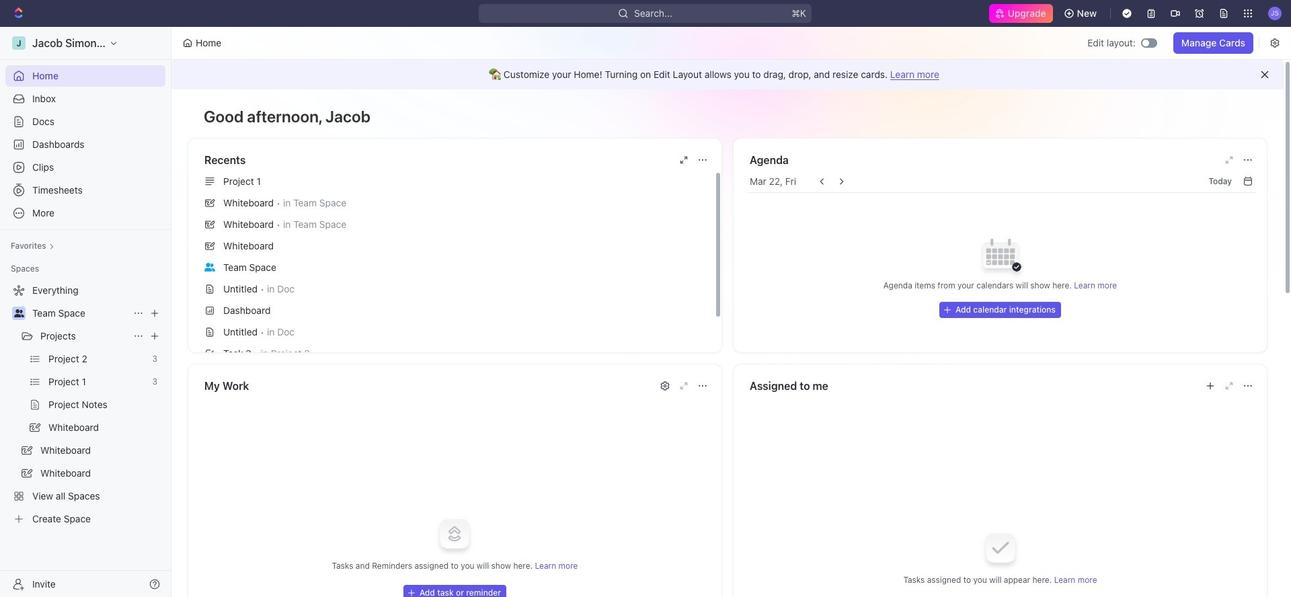 Task type: describe. For each thing, give the bounding box(es) containing it.
jacob simon's workspace, , element
[[12, 36, 26, 50]]

tree inside the sidebar navigation
[[5, 280, 165, 530]]



Task type: locate. For each thing, give the bounding box(es) containing it.
0 horizontal spatial user group image
[[14, 309, 24, 318]]

alert
[[172, 60, 1284, 89]]

1 vertical spatial user group image
[[14, 309, 24, 318]]

0 vertical spatial user group image
[[205, 263, 215, 272]]

user group image inside tree
[[14, 309, 24, 318]]

sidebar navigation
[[0, 27, 174, 597]]

user group image
[[205, 263, 215, 272], [14, 309, 24, 318]]

1 horizontal spatial user group image
[[205, 263, 215, 272]]

tree
[[5, 280, 165, 530]]



Task type: vqa. For each thing, say whether or not it's contained in the screenshot.
TREE inside Sidebar navigation
yes



